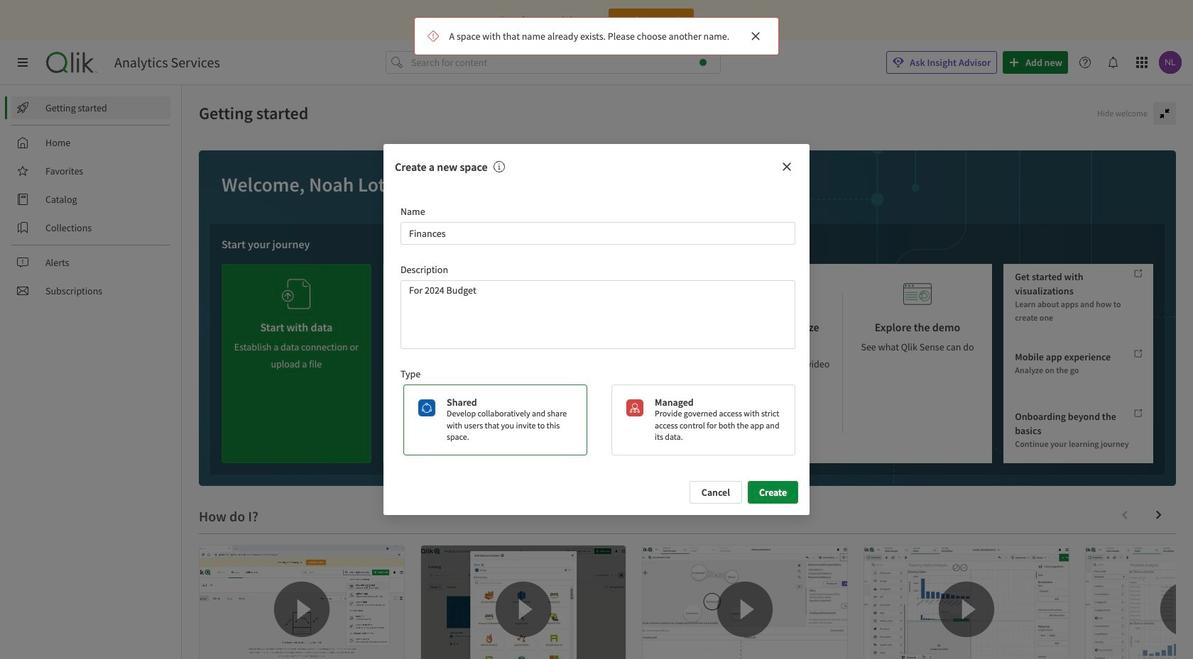Task type: locate. For each thing, give the bounding box(es) containing it.
None text field
[[401, 280, 796, 349]]

alert
[[414, 17, 779, 55]]

option group
[[398, 385, 796, 456]]

close sidebar menu image
[[17, 57, 28, 68]]

navigation pane element
[[0, 91, 181, 308]]

None text field
[[401, 222, 796, 245]]

how do i define data associations? image
[[643, 546, 847, 660]]

dialog
[[384, 144, 810, 516]]

main content
[[182, 85, 1193, 660]]



Task type: vqa. For each thing, say whether or not it's contained in the screenshot.
How do I use the chart suggestions toggle? image
no



Task type: describe. For each thing, give the bounding box(es) containing it.
how do i create an app? image
[[200, 546, 404, 660]]

close image
[[781, 161, 793, 172]]

home badge image
[[700, 59, 707, 66]]

invite users image
[[443, 270, 472, 308]]

how do i load data into an app? image
[[421, 546, 626, 660]]

hide welcome image
[[1159, 108, 1171, 119]]

analyze sample data image
[[604, 276, 633, 313]]

explore the demo image
[[904, 276, 932, 313]]

analytics services element
[[114, 54, 220, 71]]

learn how to analyze data image
[[754, 276, 782, 313]]

how do i create a visualization? image
[[865, 546, 1069, 660]]



